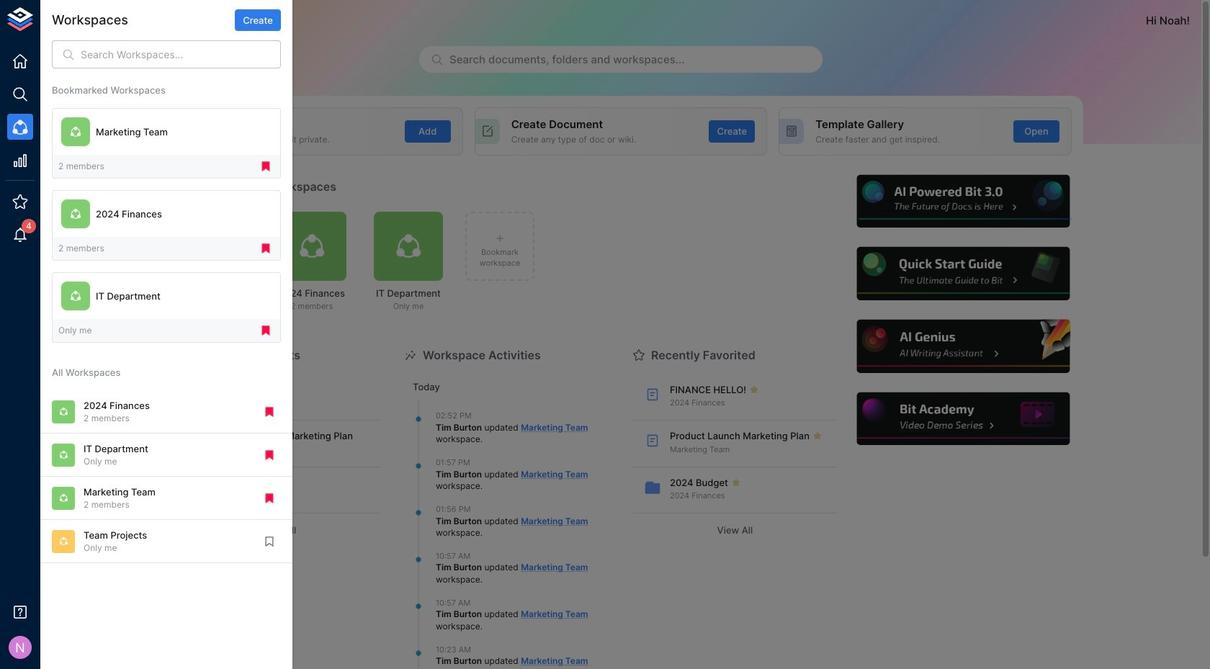 Task type: locate. For each thing, give the bounding box(es) containing it.
2 vertical spatial remove bookmark image
[[263, 492, 276, 505]]

help image
[[855, 173, 1072, 230], [855, 245, 1072, 302], [855, 318, 1072, 375], [855, 390, 1072, 448]]

1 help image from the top
[[855, 173, 1072, 230]]

Search Workspaces... text field
[[81, 40, 281, 69]]

bookmark image
[[263, 535, 276, 548]]

2 help image from the top
[[855, 245, 1072, 302]]

remove bookmark image
[[259, 242, 272, 255], [259, 324, 272, 337], [263, 406, 276, 419]]

1 vertical spatial remove bookmark image
[[263, 449, 276, 462]]

remove bookmark image
[[259, 160, 272, 173], [263, 449, 276, 462], [263, 492, 276, 505]]

3 help image from the top
[[855, 318, 1072, 375]]

1 vertical spatial remove bookmark image
[[259, 324, 272, 337]]



Task type: vqa. For each thing, say whether or not it's contained in the screenshot.
"}"
no



Task type: describe. For each thing, give the bounding box(es) containing it.
2 vertical spatial remove bookmark image
[[263, 406, 276, 419]]

4 help image from the top
[[855, 390, 1072, 448]]

0 vertical spatial remove bookmark image
[[259, 242, 272, 255]]

0 vertical spatial remove bookmark image
[[259, 160, 272, 173]]



